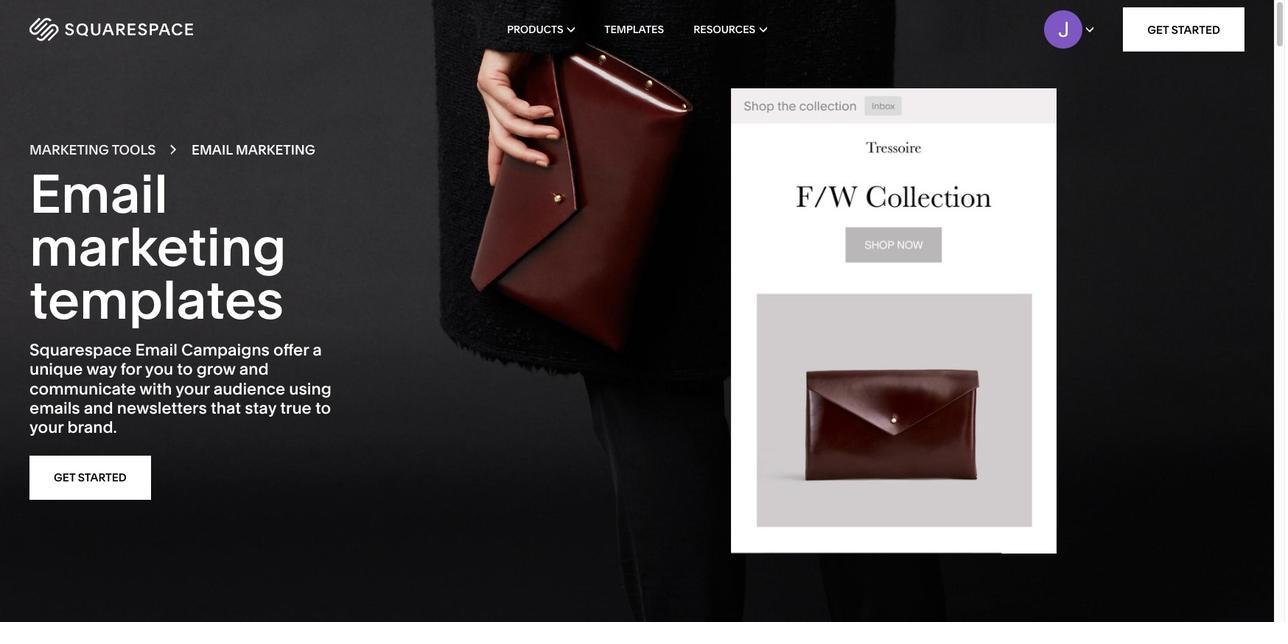 Task type: describe. For each thing, give the bounding box(es) containing it.
1 vertical spatial get started
[[54, 471, 127, 485]]

way
[[86, 360, 117, 380]]

audience
[[213, 379, 285, 399]]

squarespace logo link
[[29, 18, 273, 41]]

1 horizontal spatial get started
[[1148, 22, 1221, 36]]

0 horizontal spatial your
[[29, 418, 64, 438]]

products
[[507, 23, 564, 36]]

1 horizontal spatial get
[[1148, 22, 1169, 36]]

templates link
[[605, 0, 664, 59]]

you
[[145, 360, 173, 380]]

marketing tools link
[[29, 142, 156, 159]]

communicate
[[29, 379, 136, 399]]

brand.
[[67, 418, 117, 438]]

1 horizontal spatial and
[[239, 360, 269, 380]]

squarespace
[[29, 340, 131, 360]]

email inside "squarespace email campaigns offer a unique way for you to grow and communicate with your audience using emails and newsletters that stay true to your brand."
[[135, 340, 178, 360]]

1 marketing from the left
[[29, 142, 109, 159]]

marketing tools
[[29, 142, 156, 159]]

2 marketing from the left
[[236, 142, 315, 159]]

for
[[120, 360, 142, 380]]

a
[[313, 340, 322, 360]]

email marketing
[[192, 142, 315, 159]]



Task type: vqa. For each thing, say whether or not it's contained in the screenshot.
Get Started
yes



Task type: locate. For each thing, give the bounding box(es) containing it.
0 vertical spatial email
[[192, 142, 233, 159]]

unique
[[29, 360, 83, 380]]

email for marketing
[[192, 142, 233, 159]]

email
[[192, 142, 233, 159], [29, 161, 168, 226], [135, 340, 178, 360]]

campaigns
[[181, 340, 270, 360]]

0 horizontal spatial get
[[54, 471, 75, 485]]

1 vertical spatial to
[[315, 399, 331, 419]]

0 vertical spatial your
[[176, 379, 210, 399]]

using
[[289, 379, 332, 399]]

email marketing templates
[[29, 161, 286, 332]]

get started
[[1148, 22, 1221, 36], [54, 471, 127, 485]]

and
[[239, 360, 269, 380], [84, 399, 113, 419]]

emails
[[29, 399, 80, 419]]

example email image
[[731, 89, 1057, 623]]

with
[[140, 379, 172, 399]]

templates
[[605, 23, 664, 36]]

newsletters
[[117, 399, 207, 419]]

stay
[[245, 399, 276, 419]]

and right grow
[[239, 360, 269, 380]]

email for marketing
[[29, 161, 168, 226]]

resources button
[[694, 0, 767, 59]]

templates
[[29, 267, 284, 332]]

products button
[[507, 0, 575, 59]]

marketing
[[29, 142, 109, 159], [236, 142, 315, 159]]

1 vertical spatial and
[[84, 399, 113, 419]]

1 horizontal spatial get started link
[[1123, 7, 1245, 52]]

squarespace logo image
[[29, 18, 193, 41]]

your left brand.
[[29, 418, 64, 438]]

0 horizontal spatial to
[[177, 360, 193, 380]]

resources
[[694, 23, 756, 36]]

email inside email marketing templates
[[29, 161, 168, 226]]

0 vertical spatial to
[[177, 360, 193, 380]]

1 horizontal spatial started
[[1172, 22, 1221, 36]]

to right you
[[177, 360, 193, 380]]

0 vertical spatial started
[[1172, 22, 1221, 36]]

grow
[[197, 360, 236, 380]]

1 vertical spatial started
[[78, 471, 127, 485]]

your
[[176, 379, 210, 399], [29, 418, 64, 438]]

started
[[1172, 22, 1221, 36], [78, 471, 127, 485]]

squarespace email campaigns offer a unique way for you to grow and communicate with your audience using emails and newsletters that stay true to your brand.
[[29, 340, 332, 438]]

get started link
[[1123, 7, 1245, 52], [29, 456, 151, 500]]

0 horizontal spatial marketing
[[29, 142, 109, 159]]

0 horizontal spatial started
[[78, 471, 127, 485]]

get
[[1148, 22, 1169, 36], [54, 471, 75, 485]]

1 vertical spatial get started link
[[29, 456, 151, 500]]

marketing
[[29, 214, 286, 279]]

0 horizontal spatial get started link
[[29, 456, 151, 500]]

2 vertical spatial email
[[135, 340, 178, 360]]

your right with
[[176, 379, 210, 399]]

and down way
[[84, 399, 113, 419]]

to
[[177, 360, 193, 380], [315, 399, 331, 419]]

0 vertical spatial get started link
[[1123, 7, 1245, 52]]

1 vertical spatial get
[[54, 471, 75, 485]]

offer
[[273, 340, 309, 360]]

1 horizontal spatial your
[[176, 379, 210, 399]]

0 horizontal spatial and
[[84, 399, 113, 419]]

true
[[280, 399, 312, 419]]

1 horizontal spatial to
[[315, 399, 331, 419]]

that
[[211, 399, 241, 419]]

to right true
[[315, 399, 331, 419]]

0 vertical spatial get
[[1148, 22, 1169, 36]]

0 vertical spatial and
[[239, 360, 269, 380]]

0 vertical spatial get started
[[1148, 22, 1221, 36]]

1 horizontal spatial marketing
[[236, 142, 315, 159]]

1 vertical spatial your
[[29, 418, 64, 438]]

0 horizontal spatial get started
[[54, 471, 127, 485]]

1 vertical spatial email
[[29, 161, 168, 226]]

tools
[[112, 142, 156, 159]]



